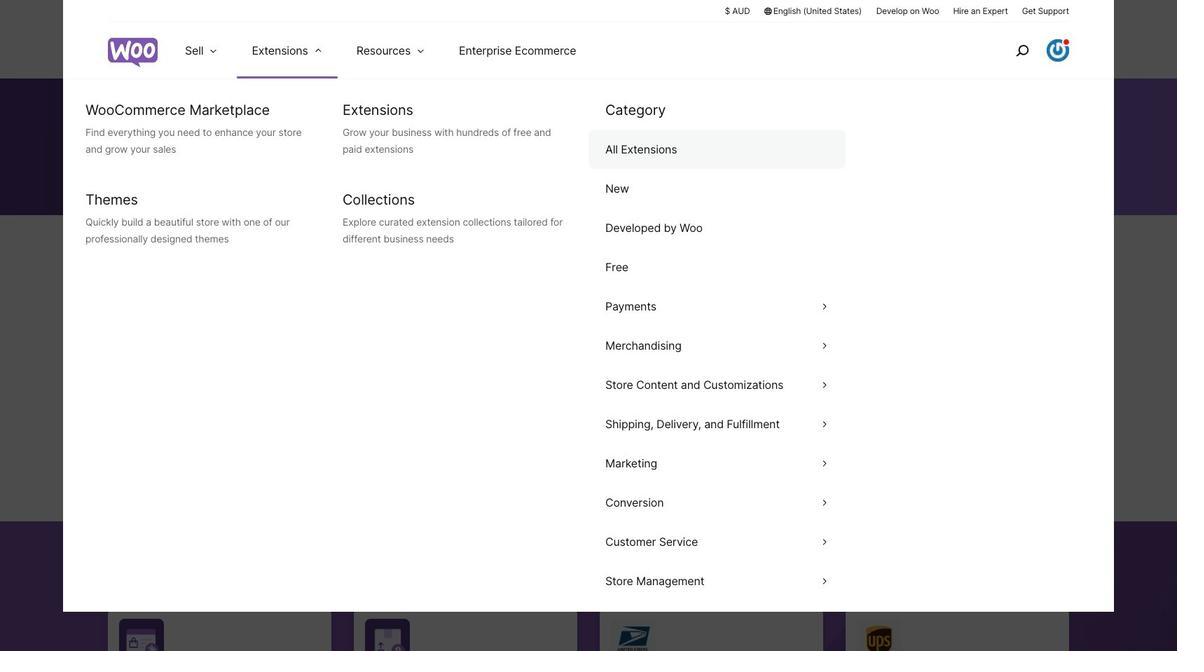 Task type: describe. For each thing, give the bounding box(es) containing it.
open account menu image
[[1047, 39, 1070, 62]]

search image
[[1011, 39, 1034, 62]]

service navigation menu element
[[986, 28, 1070, 73]]



Task type: vqa. For each thing, say whether or not it's contained in the screenshot.
the Search Icon
yes



